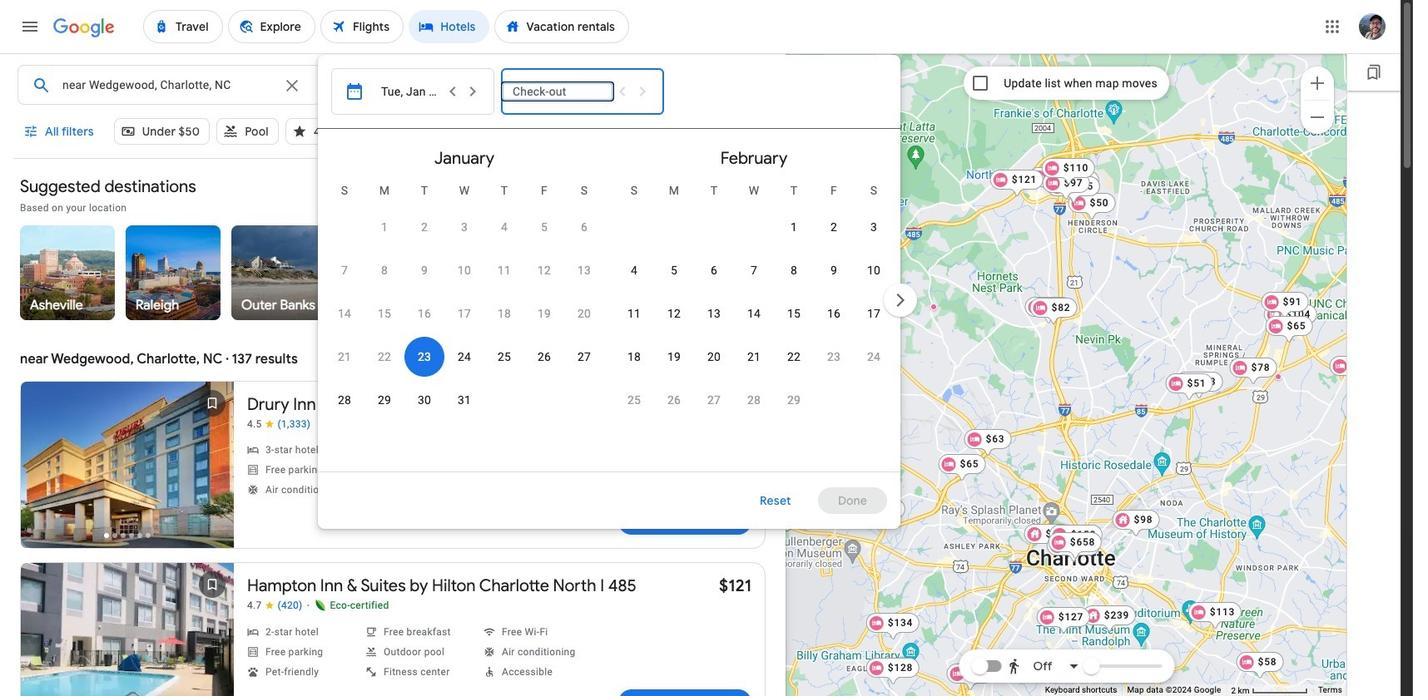 Task type: vqa. For each thing, say whether or not it's contained in the screenshot.
Thu, Jan 4 "element"
yes



Task type: describe. For each thing, give the bounding box(es) containing it.
thu, jan 18 element
[[498, 306, 511, 322]]

Check-out text field
[[535, 66, 636, 104]]

thu, feb 22 element
[[788, 349, 801, 366]]

next image
[[881, 281, 921, 321]]

row down wed, jan 3 element
[[325, 249, 604, 292]]

sun, feb 25 element
[[628, 392, 641, 409]]

mon, feb 26 element
[[668, 392, 681, 409]]

wed, jan 10 element
[[458, 262, 471, 279]]

fri, feb 16 element
[[827, 306, 841, 322]]

thu, jan 4 element
[[501, 219, 508, 236]]

thu, feb 8 element
[[791, 262, 798, 279]]

fri, feb 23 element
[[827, 349, 841, 366]]

row down wed, feb 14 element
[[614, 336, 894, 379]]

wed, feb 28 element
[[748, 392, 761, 409]]

wed, feb 7 element
[[751, 262, 758, 279]]

sun, jan 21 element
[[338, 349, 351, 366]]

mon, feb 12 element
[[668, 306, 681, 322]]

row down tue, feb 20 'element'
[[614, 379, 814, 422]]

row up the fri, feb 9 element
[[774, 199, 894, 249]]

mon, jan 22 element
[[378, 349, 391, 366]]

mon, jan 15 element
[[378, 306, 391, 322]]

wed, jan 24 element
[[458, 349, 471, 366]]

sun, feb 11 element
[[628, 306, 641, 322]]

mon, feb 19 element
[[668, 349, 681, 366]]

filters form
[[13, 53, 921, 578]]

4.5 out of 5 stars from 1,333 reviews image
[[247, 419, 311, 431]]

sun, jan 14 element
[[338, 306, 351, 322]]

dialog inside filters form
[[318, 55, 921, 530]]

wed, feb 14 element
[[748, 306, 761, 322]]

thu, feb 15 element
[[788, 306, 801, 322]]

row up thu, jan 11 element
[[365, 199, 604, 249]]

mon, jan 8 element
[[381, 262, 388, 279]]

clear image
[[282, 76, 302, 96]]

pprevalon surgery recovery image
[[930, 303, 937, 310]]

zoom in map image
[[1308, 73, 1328, 93]]

zoom out map image
[[1308, 107, 1328, 127]]

tue, jan 9 element
[[421, 262, 428, 279]]

main menu image
[[20, 17, 40, 37]]

sat, feb 24 element
[[867, 349, 881, 366]]

fri, jan 12 element
[[538, 262, 551, 279]]

set check-in one day later. image
[[463, 82, 483, 102]]

row up wed, jan 31 element
[[325, 336, 604, 379]]

4.7 out of 5 stars from 420 reviews image
[[247, 600, 303, 613]]



Task type: locate. For each thing, give the bounding box(es) containing it.
1 horizontal spatial row group
[[614, 136, 894, 465]]

tue, jan 23, departure date. element
[[418, 349, 431, 366]]

2 photos list from the top
[[21, 564, 234, 697]]

sat, feb 17 element
[[867, 306, 881, 322]]

fri, feb 2 element
[[831, 219, 838, 236]]

sun, feb 18 element
[[628, 349, 641, 366]]

0 horizontal spatial row group
[[325, 136, 604, 465]]

map region
[[786, 53, 1348, 697]]

wed, jan 17 element
[[458, 306, 471, 322]]

fri, jan 19 element
[[538, 306, 551, 322]]

photos list
[[21, 382, 234, 565], [21, 564, 234, 697]]

sat, jan 13 element
[[578, 262, 591, 279]]

1 row group from the left
[[325, 136, 604, 465]]

grid inside 'dialog'
[[325, 136, 894, 482]]

tue, jan 2 element
[[421, 219, 428, 236]]

row up wed, feb 14 element
[[614, 249, 894, 292]]

thu, jan 25 element
[[498, 349, 511, 366]]

2 row group from the left
[[614, 136, 894, 465]]

fri, jan 5 element
[[541, 219, 548, 236]]

thu, jan 11 element
[[498, 262, 511, 279]]

dialog
[[318, 55, 921, 530]]

thu, feb 29 element
[[788, 392, 801, 409]]

tue, feb 20 element
[[708, 349, 721, 366]]

sun, jan 28 element
[[338, 392, 351, 409]]

mon, feb 5 element
[[671, 262, 678, 279]]

sat, feb 10 element
[[867, 262, 881, 279]]

mon, jan 29 element
[[378, 392, 391, 409]]

sun, feb 4 element
[[631, 262, 638, 279]]

set check-in one day earlier. image
[[443, 82, 463, 102]]

tue, jan 30 element
[[418, 392, 431, 409]]

sat, feb 3 element
[[871, 219, 878, 236]]

row group
[[325, 136, 604, 465], [614, 136, 894, 465]]

sun, jan 7 element
[[341, 262, 348, 279]]

fri, feb 9 element
[[831, 262, 838, 279]]

tue, feb 6 element
[[711, 262, 718, 279]]

wed, feb 21 element
[[748, 349, 761, 366]]

grid
[[325, 136, 894, 482]]

thu, feb 1 element
[[791, 219, 798, 236]]

fri, jan 26 element
[[538, 349, 551, 366]]

intown suites extended stay select charlotte nc - university image
[[1275, 373, 1282, 380]]

sat, jan 20 element
[[578, 306, 591, 322]]

row up 'wed, jan 24' element
[[325, 292, 604, 336]]

wed, jan 3 element
[[461, 219, 468, 236]]

sat, jan 27 element
[[578, 349, 591, 366]]

1 photos list from the top
[[21, 382, 234, 565]]

sat, jan 6 element
[[581, 219, 588, 236]]

tue, feb 27 element
[[708, 392, 721, 409]]

row
[[365, 199, 604, 249], [774, 199, 894, 249], [325, 249, 604, 292], [614, 249, 894, 292], [325, 292, 604, 336], [614, 292, 894, 336], [325, 336, 604, 379], [614, 336, 894, 379], [325, 379, 485, 422], [614, 379, 814, 422]]

row up wed, feb 21 element
[[614, 292, 894, 336]]

tue, feb 13 element
[[708, 306, 721, 322]]

row down tue, jan 23, departure date. element
[[325, 379, 485, 422]]

wed, jan 31 element
[[458, 392, 471, 409]]

tue, jan 16 element
[[418, 306, 431, 322]]

Check-in text field
[[373, 66, 472, 104]]

mon, jan 1 element
[[381, 219, 388, 236]]



